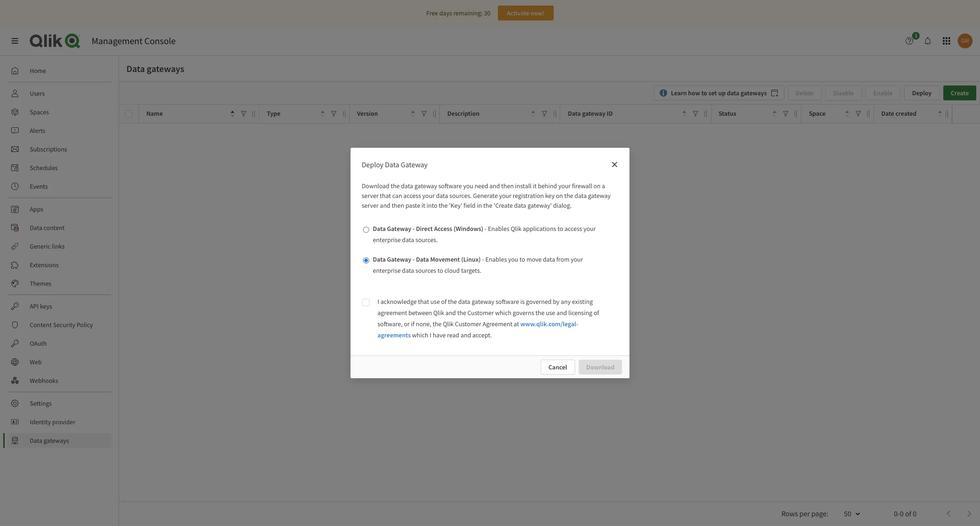 Task type: locate. For each thing, give the bounding box(es) containing it.
enterprise inside '- enables you to move data from your enterprise data sources to cloud targets.'
[[373, 267, 401, 275]]

into
[[427, 201, 438, 210]]

1 horizontal spatial deploy
[[913, 89, 932, 97]]

gateway inside i acknowledge that use of the data gateway software is governed by any existing agreement between qlik and the customer which governs the use and licensing of software, or if none, the qlik customer agreement at
[[472, 298, 495, 306]]

data gateways down identity provider
[[30, 437, 69, 445]]

1 vertical spatial enterprise
[[373, 267, 401, 275]]

accept.
[[473, 331, 492, 340]]

enables right (linux)
[[486, 255, 507, 264]]

data gateways down console
[[127, 63, 184, 74]]

0 horizontal spatial i
[[378, 298, 380, 306]]

space
[[810, 109, 826, 118]]

data
[[727, 89, 740, 97], [401, 182, 413, 190], [436, 192, 448, 200], [575, 192, 587, 200], [515, 201, 527, 210], [402, 236, 414, 244], [543, 255, 556, 264], [402, 267, 414, 275], [459, 298, 471, 306], [544, 308, 558, 318]]

software inside i acknowledge that use of the data gateway software is governed by any existing agreement between qlik and the customer which governs the use and licensing of software, or if none, the qlik customer agreement at
[[496, 298, 519, 306]]

data right the up
[[727, 89, 740, 97]]

2 horizontal spatial of
[[906, 509, 912, 519]]

generic links
[[30, 242, 65, 251]]

use up www.qlik.com/legal-
[[546, 309, 556, 317]]

1 horizontal spatial software
[[496, 298, 519, 306]]

it right install
[[533, 182, 537, 190]]

name button
[[146, 108, 234, 120]]

data down registration
[[515, 201, 527, 210]]

are
[[522, 308, 533, 318]]

gateway
[[401, 160, 428, 169], [387, 225, 412, 233], [387, 255, 412, 264]]

gateways down existing
[[560, 308, 590, 318]]

0 vertical spatial deploy
[[913, 89, 932, 97]]

0 vertical spatial customer
[[468, 309, 494, 317]]

2 vertical spatial qlik
[[443, 320, 454, 328]]

0 horizontal spatial which
[[412, 331, 429, 340]]

1 horizontal spatial sources.
[[450, 192, 472, 200]]

you left move
[[509, 255, 519, 264]]

data gateway id button
[[568, 108, 687, 120]]

0 vertical spatial which
[[495, 309, 512, 317]]

then down can
[[392, 201, 405, 210]]

1 enterprise from the top
[[373, 236, 401, 244]]

0 vertical spatial data gateways
[[127, 63, 184, 74]]

1 vertical spatial which
[[412, 331, 429, 340]]

1 vertical spatial of
[[594, 309, 600, 317]]

- right (windows)
[[485, 225, 487, 233]]

1 vertical spatial data gateways
[[30, 437, 69, 445]]

none radio inside deploy data gateway dialog
[[363, 258, 369, 264]]

your down 'firewall'
[[584, 225, 596, 233]]

1 horizontal spatial you
[[509, 255, 519, 264]]

None radio
[[363, 258, 369, 264]]

console
[[144, 35, 176, 47]]

qlik inside - enables qlik applications to access your enterprise data sources.
[[511, 225, 522, 233]]

1 vertical spatial customer
[[455, 320, 482, 328]]

which i have read and accept.
[[411, 331, 492, 340]]

identity provider link
[[7, 415, 112, 430]]

which up the agreement
[[495, 309, 512, 317]]

themes link
[[7, 276, 112, 291]]

provider
[[52, 418, 75, 427]]

the right in
[[484, 201, 493, 210]]

deploy
[[913, 89, 932, 97], [362, 160, 384, 169]]

which inside i acknowledge that use of the data gateway software is governed by any existing agreement between qlik and the customer which governs the use and licensing of software, or if none, the qlik customer agreement at
[[495, 309, 512, 317]]

0 vertical spatial software
[[439, 182, 462, 190]]

the
[[391, 182, 400, 190], [565, 192, 574, 200], [439, 201, 448, 210], [484, 201, 493, 210], [448, 298, 457, 306], [458, 309, 467, 317], [536, 309, 545, 317], [433, 320, 442, 328]]

software,
[[378, 320, 403, 328]]

1 vertical spatial gateway
[[387, 225, 412, 233]]

0 vertical spatial then
[[502, 182, 514, 190]]

web
[[30, 358, 42, 367]]

1 horizontal spatial which
[[495, 309, 512, 317]]

0 horizontal spatial that
[[380, 192, 391, 200]]

access up paste
[[404, 192, 421, 200]]

customer up accept.
[[455, 320, 482, 328]]

your right the from
[[571, 255, 584, 264]]

0 vertical spatial that
[[380, 192, 391, 200]]

1 vertical spatial sources.
[[416, 236, 438, 244]]

0 horizontal spatial then
[[392, 201, 405, 210]]

gateway down the "a"
[[588, 192, 611, 200]]

have
[[433, 331, 446, 340]]

your inside - enables qlik applications to access your enterprise data sources.
[[584, 225, 596, 233]]

qlik up which i have read and accept.
[[443, 320, 454, 328]]

deploy for deploy data gateway
[[362, 160, 384, 169]]

and
[[490, 182, 500, 190], [380, 201, 391, 210], [446, 309, 456, 317], [557, 309, 567, 317], [461, 331, 471, 340]]

enables down ''create'
[[488, 225, 510, 233]]

on left the "a"
[[594, 182, 601, 190]]

sources. down data gateway - direct access (windows)
[[416, 236, 438, 244]]

the down cloud
[[448, 298, 457, 306]]

activate
[[507, 9, 530, 17]]

1 0 from the left
[[901, 509, 904, 519]]

registration
[[513, 192, 544, 200]]

data up www.qlik.com/legal- agreements link
[[459, 298, 471, 306]]

of right licensing
[[594, 309, 600, 317]]

management console element
[[92, 35, 176, 47]]

0 vertical spatial enterprise
[[373, 236, 401, 244]]

deploy data gateway
[[362, 160, 428, 169]]

created
[[896, 109, 917, 118]]

of right 0-
[[906, 509, 912, 519]]

(linux)
[[462, 255, 481, 264]]

users link
[[7, 86, 112, 101]]

0 vertical spatial gateway
[[401, 160, 428, 169]]

the right into
[[439, 201, 448, 210]]

0 horizontal spatial on
[[556, 192, 563, 200]]

to left cloud
[[438, 267, 444, 275]]

access inside - enables qlik applications to access your enterprise data sources.
[[565, 225, 583, 233]]

None radio
[[363, 227, 369, 233]]

you left need at the left top of the page
[[464, 182, 474, 190]]

rows per page:
[[782, 509, 829, 519]]

0 horizontal spatial data gateways
[[30, 437, 69, 445]]

learn how to set up data gateways
[[672, 89, 768, 97]]

1 horizontal spatial i
[[430, 331, 432, 340]]

0 vertical spatial access
[[404, 192, 421, 200]]

deploy up download
[[362, 160, 384, 169]]

gateways down 'identity provider' link
[[44, 437, 69, 445]]

software up 'key'
[[439, 182, 462, 190]]

or
[[404, 320, 410, 328]]

id
[[607, 109, 613, 118]]

keys
[[40, 302, 52, 311]]

cancel
[[549, 363, 568, 372]]

1 vertical spatial deploy
[[362, 160, 384, 169]]

0 horizontal spatial access
[[404, 192, 421, 200]]

none radio inside deploy data gateway dialog
[[363, 227, 369, 233]]

qlik left applications
[[511, 225, 522, 233]]

use
[[431, 298, 440, 306], [546, 309, 556, 317]]

data inside i acknowledge that use of the data gateway software is governed by any existing agreement between qlik and the customer which governs the use and licensing of software, or if none, the qlik customer agreement at
[[459, 298, 471, 306]]

page:
[[812, 509, 829, 519]]

that up between
[[418, 298, 429, 306]]

and right need at the left top of the page
[[490, 182, 500, 190]]

1 server from the top
[[362, 192, 379, 200]]

how
[[689, 89, 701, 97]]

0 horizontal spatial sources.
[[416, 236, 438, 244]]

by
[[553, 298, 560, 306]]

on right key
[[556, 192, 563, 200]]

i up agreement
[[378, 298, 380, 306]]

0 vertical spatial on
[[594, 182, 601, 190]]

to inside - enables qlik applications to access your enterprise data sources.
[[558, 225, 564, 233]]

use up between
[[431, 298, 440, 306]]

1 vertical spatial access
[[565, 225, 583, 233]]

on
[[594, 182, 601, 190], [556, 192, 563, 200]]

you inside '- enables you to move data from your enterprise data sources to cloud targets.'
[[509, 255, 519, 264]]

1 vertical spatial you
[[509, 255, 519, 264]]

2 0 from the left
[[914, 509, 917, 519]]

enables inside - enables qlik applications to access your enterprise data sources.
[[488, 225, 510, 233]]

sources. inside - enables qlik applications to access your enterprise data sources.
[[416, 236, 438, 244]]

1 vertical spatial enables
[[486, 255, 507, 264]]

0 horizontal spatial software
[[439, 182, 462, 190]]

0 vertical spatial enables
[[488, 225, 510, 233]]

enterprise up acknowledge
[[373, 267, 401, 275]]

1 horizontal spatial that
[[418, 298, 429, 306]]

1 horizontal spatial 0
[[914, 509, 917, 519]]

yet
[[591, 308, 601, 318]]

qlik right between
[[434, 309, 445, 317]]

software up the there
[[496, 298, 519, 306]]

to left set
[[702, 89, 708, 97]]

1 horizontal spatial then
[[502, 182, 514, 190]]

customer
[[468, 309, 494, 317], [455, 320, 482, 328]]

2 vertical spatial of
[[906, 509, 912, 519]]

gateway up can
[[401, 160, 428, 169]]

deploy button
[[905, 86, 940, 101]]

gateway down data gateway - direct access (windows)
[[387, 255, 412, 264]]

which down "none,"
[[412, 331, 429, 340]]

0 horizontal spatial 0
[[901, 509, 904, 519]]

0 horizontal spatial it
[[422, 201, 426, 210]]

sources. up 'key'
[[450, 192, 472, 200]]

identity provider
[[30, 418, 75, 427]]

content
[[30, 321, 52, 329]]

close sidebar menu image
[[11, 37, 19, 45]]

agreement
[[378, 309, 407, 317]]

between
[[409, 309, 432, 317]]

description button
[[448, 108, 536, 120]]

1 vertical spatial software
[[496, 298, 519, 306]]

0 horizontal spatial of
[[442, 298, 447, 306]]

0 vertical spatial use
[[431, 298, 440, 306]]

0 vertical spatial i
[[378, 298, 380, 306]]

0 horizontal spatial use
[[431, 298, 440, 306]]

dialog.
[[554, 201, 572, 210]]

data gateways
[[127, 63, 184, 74], [30, 437, 69, 445]]

0 vertical spatial sources.
[[450, 192, 472, 200]]

data gateway - data movement (linux)
[[373, 255, 481, 264]]

now!
[[531, 9, 545, 17]]

i left have
[[430, 331, 432, 340]]

gateways inside navigation pane element
[[44, 437, 69, 445]]

that left can
[[380, 192, 391, 200]]

access
[[434, 225, 453, 233]]

you
[[464, 182, 474, 190], [509, 255, 519, 264]]

1 vertical spatial use
[[546, 309, 556, 317]]

1 horizontal spatial access
[[565, 225, 583, 233]]

2 enterprise from the top
[[373, 267, 401, 275]]

gateway left id
[[583, 109, 606, 118]]

gateway left direct
[[387, 225, 412, 233]]

themes
[[30, 280, 51, 288]]

your right behind
[[559, 182, 571, 190]]

0 vertical spatial server
[[362, 192, 379, 200]]

gateway
[[583, 109, 606, 118], [415, 182, 437, 190], [588, 192, 611, 200], [472, 298, 495, 306]]

enterprise
[[373, 236, 401, 244], [373, 267, 401, 275]]

enables
[[488, 225, 510, 233], [486, 255, 507, 264]]

data content
[[30, 224, 65, 232]]

1 vertical spatial that
[[418, 298, 429, 306]]

it left into
[[422, 201, 426, 210]]

cancel button
[[541, 360, 576, 375]]

www.qlik.com/legal- agreements
[[378, 320, 579, 340]]

server
[[362, 192, 379, 200], [362, 201, 379, 210]]

security
[[53, 321, 75, 329]]

there are no data gateways yet
[[502, 308, 601, 318]]

-
[[413, 225, 415, 233], [485, 225, 487, 233], [413, 255, 415, 264], [482, 255, 484, 264]]

(windows)
[[454, 225, 484, 233]]

and right read
[[461, 331, 471, 340]]

enables inside '- enables you to move data from your enterprise data sources to cloud targets.'
[[486, 255, 507, 264]]

deploy up date created button
[[913, 89, 932, 97]]

deploy inside dialog
[[362, 160, 384, 169]]

data gateways inside navigation pane element
[[30, 437, 69, 445]]

0 vertical spatial qlik
[[511, 225, 522, 233]]

deploy inside button
[[913, 89, 932, 97]]

enables for you
[[486, 255, 507, 264]]

enables for qlik
[[488, 225, 510, 233]]

key
[[546, 192, 555, 200]]

movement
[[431, 255, 460, 264]]

0 vertical spatial you
[[464, 182, 474, 190]]

of down cloud
[[442, 298, 447, 306]]

0 horizontal spatial deploy
[[362, 160, 384, 169]]

then
[[502, 182, 514, 190], [392, 201, 405, 210]]

which
[[495, 309, 512, 317], [412, 331, 429, 340]]

days
[[440, 9, 452, 17]]

0 vertical spatial it
[[533, 182, 537, 190]]

- right (linux)
[[482, 255, 484, 264]]

1 horizontal spatial data gateways
[[127, 63, 184, 74]]

then left install
[[502, 182, 514, 190]]

learn how to set up data gateways link
[[654, 86, 785, 101]]

enterprise down data gateway - direct access (windows)
[[373, 236, 401, 244]]

2 vertical spatial gateway
[[387, 255, 412, 264]]

'create
[[494, 201, 513, 210]]

1 horizontal spatial it
[[533, 182, 537, 190]]

customer up www.qlik.com/legal- agreements
[[468, 309, 494, 317]]

access down dialog.
[[565, 225, 583, 233]]

set
[[709, 89, 718, 97]]

sources. inside the download the data gateway software you need and then install it behind your firewall on a server that can access your data sources. generate your registration key on the data gateway server and then paste it into the 'key' field in the 'create data gateway' dialog.
[[450, 192, 472, 200]]

to right applications
[[558, 225, 564, 233]]

space button
[[810, 108, 849, 120]]

data up www.qlik.com/legal-
[[544, 308, 558, 318]]

1 vertical spatial on
[[556, 192, 563, 200]]

data down data gateway - direct access (windows)
[[402, 236, 414, 244]]

activate now! link
[[498, 6, 554, 20]]

data down 'firewall'
[[575, 192, 587, 200]]

1 horizontal spatial use
[[546, 309, 556, 317]]

type button
[[267, 108, 325, 120]]

webhooks link
[[7, 374, 112, 389]]

gateway up the agreement
[[472, 298, 495, 306]]

1 vertical spatial server
[[362, 201, 379, 210]]

remaining:
[[454, 9, 483, 17]]

users
[[30, 89, 45, 98]]

0 horizontal spatial you
[[464, 182, 474, 190]]

content security policy link
[[7, 318, 112, 333]]



Task type: vqa. For each thing, say whether or not it's contained in the screenshot.
Gateway corresponding to Direct
yes



Task type: describe. For each thing, give the bounding box(es) containing it.
1 vertical spatial i
[[430, 331, 432, 340]]

paste
[[406, 201, 421, 210]]

install
[[515, 182, 532, 190]]

- inside '- enables you to move data from your enterprise data sources to cloud targets.'
[[482, 255, 484, 264]]

gateway for data
[[387, 255, 412, 264]]

the up can
[[391, 182, 400, 190]]

software inside the download the data gateway software you need and then install it behind your firewall on a server that can access your data sources. generate your registration key on the data gateway server and then paste it into the 'key' field in the 'create data gateway' dialog.
[[439, 182, 462, 190]]

agreement
[[483, 320, 513, 328]]

any
[[561, 298, 571, 306]]

i inside i acknowledge that use of the data gateway software is governed by any existing agreement between qlik and the customer which governs the use and licensing of software, or if none, the qlik customer agreement at
[[378, 298, 380, 306]]

the up www.qlik.com/legal- agreements
[[458, 309, 467, 317]]

events
[[30, 182, 48, 191]]

0-
[[895, 509, 901, 519]]

no
[[534, 308, 542, 318]]

data left sources
[[402, 267, 414, 275]]

date
[[882, 109, 895, 118]]

create
[[952, 89, 970, 97]]

is
[[521, 298, 525, 306]]

gateway'
[[528, 201, 552, 210]]

data inside button
[[568, 109, 581, 118]]

- left movement
[[413, 255, 415, 264]]

the up have
[[433, 320, 442, 328]]

and down 'any'
[[557, 309, 567, 317]]

download
[[362, 182, 390, 190]]

webhooks
[[30, 377, 58, 385]]

links
[[52, 242, 65, 251]]

version
[[357, 109, 378, 118]]

- enables qlik applications to access your enterprise data sources.
[[373, 225, 596, 244]]

your up into
[[423, 192, 435, 200]]

- left direct
[[413, 225, 415, 233]]

targets.
[[461, 267, 482, 275]]

home link
[[7, 63, 112, 78]]

applications
[[523, 225, 557, 233]]

policy
[[77, 321, 93, 329]]

read
[[447, 331, 460, 340]]

your inside '- enables you to move data from your enterprise data sources to cloud targets.'
[[571, 255, 584, 264]]

1 vertical spatial it
[[422, 201, 426, 210]]

from
[[557, 255, 570, 264]]

data up can
[[401, 182, 413, 190]]

spaces
[[30, 108, 49, 116]]

agreements
[[378, 331, 411, 340]]

settings
[[30, 400, 52, 408]]

that inside i acknowledge that use of the data gateway software is governed by any existing agreement between qlik and the customer which governs the use and licensing of software, or if none, the qlik customer agreement at
[[418, 298, 429, 306]]

a
[[602, 182, 606, 190]]

data gateway - direct access (windows)
[[373, 225, 484, 233]]

none,
[[416, 320, 432, 328]]

events link
[[7, 179, 112, 194]]

oauth link
[[7, 336, 112, 351]]

gateway for direct
[[387, 225, 412, 233]]

the down the governed on the right of page
[[536, 309, 545, 317]]

per
[[800, 509, 811, 519]]

acknowledge
[[381, 298, 417, 306]]

home
[[30, 67, 46, 75]]

cloud
[[445, 267, 460, 275]]

status
[[719, 109, 737, 118]]

gateway up into
[[415, 182, 437, 190]]

extensions
[[30, 261, 59, 269]]

governs
[[513, 309, 535, 317]]

free days remaining: 30
[[427, 9, 491, 17]]

generic
[[30, 242, 51, 251]]

need
[[475, 182, 489, 190]]

the up dialog.
[[565, 192, 574, 200]]

version button
[[357, 108, 415, 120]]

deploy data gateway dialog
[[351, 148, 630, 379]]

30
[[484, 9, 491, 17]]

data inside - enables qlik applications to access your enterprise data sources.
[[402, 236, 414, 244]]

data left the from
[[543, 255, 556, 264]]

www.qlik.com/legal-
[[521, 320, 579, 328]]

create button
[[944, 86, 977, 101]]

description
[[448, 109, 480, 118]]

at
[[514, 320, 520, 328]]

- inside - enables qlik applications to access your enterprise data sources.
[[485, 225, 487, 233]]

generate
[[473, 192, 498, 200]]

alerts
[[30, 127, 45, 135]]

0 vertical spatial of
[[442, 298, 447, 306]]

you inside the download the data gateway software you need and then install it behind your firewall on a server that can access your data sources. generate your registration key on the data gateway server and then paste it into the 'key' field in the 'create data gateway' dialog.
[[464, 182, 474, 190]]

download the data gateway software you need and then install it behind your firewall on a server that can access your data sources. generate your registration key on the data gateway server and then paste it into the 'key' field in the 'create data gateway' dialog.
[[362, 182, 611, 210]]

apps
[[30, 205, 43, 214]]

access inside the download the data gateway software you need and then install it behind your firewall on a server that can access your data sources. generate your registration key on the data gateway server and then paste it into the 'key' field in the 'create data gateway' dialog.
[[404, 192, 421, 200]]

existing
[[572, 298, 593, 306]]

subscriptions link
[[7, 142, 112, 157]]

to left move
[[520, 255, 526, 264]]

date created
[[882, 109, 917, 118]]

your up ''create'
[[499, 192, 512, 200]]

'key'
[[449, 201, 463, 210]]

there
[[502, 308, 521, 318]]

api
[[30, 302, 39, 311]]

content security policy
[[30, 321, 93, 329]]

generic links link
[[7, 239, 112, 254]]

data up into
[[436, 192, 448, 200]]

apps link
[[7, 202, 112, 217]]

1 vertical spatial then
[[392, 201, 405, 210]]

gateways up "status" button
[[741, 89, 768, 97]]

sources
[[416, 267, 437, 275]]

gateway inside button
[[583, 109, 606, 118]]

in
[[477, 201, 482, 210]]

alerts link
[[7, 123, 112, 138]]

name
[[146, 109, 163, 118]]

and down download
[[380, 201, 391, 210]]

oauth
[[30, 340, 47, 348]]

gateways down console
[[147, 63, 184, 74]]

enterprise inside - enables qlik applications to access your enterprise data sources.
[[373, 236, 401, 244]]

identity
[[30, 418, 51, 427]]

that inside the download the data gateway software you need and then install it behind your firewall on a server that can access your data sources. generate your registration key on the data gateway server and then paste it into the 'key' field in the 'create data gateway' dialog.
[[380, 192, 391, 200]]

firewall
[[572, 182, 593, 190]]

free
[[427, 9, 438, 17]]

1 horizontal spatial of
[[594, 309, 600, 317]]

activate now!
[[507, 9, 545, 17]]

rows
[[782, 509, 799, 519]]

and up which i have read and accept.
[[446, 309, 456, 317]]

management
[[92, 35, 143, 47]]

1 horizontal spatial on
[[594, 182, 601, 190]]

api keys
[[30, 302, 52, 311]]

navigation pane element
[[0, 60, 119, 452]]

api keys link
[[7, 299, 112, 314]]

2 server from the top
[[362, 201, 379, 210]]

schedules
[[30, 164, 58, 172]]

1 vertical spatial qlik
[[434, 309, 445, 317]]

deploy for deploy
[[913, 89, 932, 97]]

if
[[411, 320, 415, 328]]



